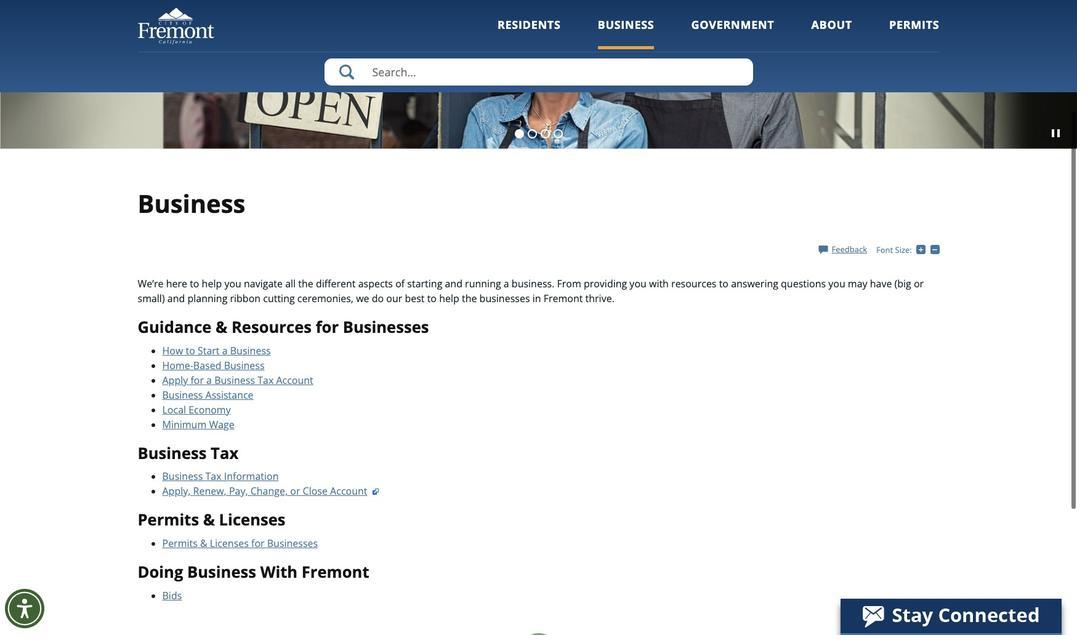 Task type: describe. For each thing, give the bounding box(es) containing it.
apply,
[[162, 485, 191, 499]]

businesses inside guidance & resources for businesses how to start a business home-based business apply for a business tax account business assistance local economy minimum wage
[[343, 317, 429, 338]]

bids link
[[162, 589, 182, 603]]

home-
[[162, 359, 193, 373]]

to right here in the top of the page
[[190, 277, 199, 291]]

fremont inside doing business with fremont bids
[[302, 562, 369, 584]]

our
[[387, 292, 403, 306]]

of
[[396, 277, 405, 291]]

1 vertical spatial tax
[[211, 443, 239, 464]]

permits & licenses for businesses link
[[162, 537, 318, 551]]

change,
[[251, 485, 288, 499]]

doing
[[138, 562, 183, 584]]

based
[[193, 359, 222, 373]]

+
[[926, 244, 931, 255]]

2 vertical spatial permits
[[162, 537, 198, 551]]

doing business with fremont bids
[[138, 562, 369, 603]]

economy
[[189, 403, 231, 417]]

do
[[372, 292, 384, 306]]

size:
[[896, 245, 912, 256]]

small)
[[138, 292, 165, 306]]

+ link
[[917, 244, 931, 255]]

tax inside guidance & resources for businesses how to start a business home-based business apply for a business tax account business assistance local economy minimum wage
[[258, 374, 274, 387]]

business tax information link
[[162, 470, 279, 484]]

from
[[557, 277, 582, 291]]

the businesses
[[462, 292, 530, 306]]

business assistance link
[[162, 389, 254, 402]]

1 horizontal spatial a
[[222, 344, 228, 358]]

we're here to help you navigate all the different aspects of starting and running a business. from providing you with resources to answering questions you may have (big or small) and planning ribbon cutting ceremonies, we do our best to help the businesses in fremont thrive.
[[138, 277, 924, 306]]

0 vertical spatial help
[[202, 277, 222, 291]]

minimum wage link
[[162, 418, 235, 432]]

font size:
[[877, 245, 912, 256]]

0 vertical spatial and
[[445, 277, 463, 291]]

apply, renew, pay, change, or close account link
[[162, 485, 380, 499]]

2 you from the left
[[630, 277, 647, 291]]

(big
[[895, 277, 912, 291]]

renew,
[[193, 485, 227, 499]]

thrive.
[[586, 292, 615, 306]]

apply
[[162, 374, 188, 387]]

guidance
[[138, 317, 212, 338]]

bids
[[162, 589, 182, 603]]

running
[[465, 277, 501, 291]]

have
[[871, 277, 893, 291]]

businesses inside permits & licenses permits & licenses for businesses
[[267, 537, 318, 551]]

columnusercontrol1 main content
[[0, 0, 1078, 615]]

starting
[[408, 277, 443, 291]]

to down the starting
[[427, 292, 437, 306]]

start
[[198, 344, 220, 358]]

we're
[[138, 277, 164, 291]]

here
[[166, 277, 187, 291]]

account inside business tax business tax information apply, renew, pay, change, or close account
[[330, 485, 368, 499]]

government
[[692, 17, 775, 32]]

to inside guidance & resources for businesses how to start a business home-based business apply for a business tax account business assistance local economy minimum wage
[[186, 344, 195, 358]]

guidance & resources for businesses how to start a business home-based business apply for a business tax account business assistance local economy minimum wage
[[138, 317, 429, 432]]

all
[[285, 277, 296, 291]]

local economy link
[[162, 403, 231, 417]]

government link
[[692, 17, 775, 49]]

0 vertical spatial for
[[316, 317, 339, 338]]



Task type: vqa. For each thing, say whether or not it's contained in the screenshot.
ceremonies,
yes



Task type: locate. For each thing, give the bounding box(es) containing it.
2 vertical spatial tax
[[206, 470, 222, 484]]

you
[[225, 277, 241, 291], [630, 277, 647, 291], [829, 277, 846, 291]]

licenses up permits & licenses for businesses "link" on the left bottom
[[219, 510, 286, 531]]

to right resources
[[720, 277, 729, 291]]

you up ribbon
[[225, 277, 241, 291]]

& for permits
[[203, 510, 215, 531]]

businesses up with at the left bottom
[[267, 537, 318, 551]]

feedback link
[[819, 244, 868, 255]]

for down ceremonies,
[[316, 317, 339, 338]]

answering
[[732, 277, 779, 291]]

fremont
[[544, 292, 583, 306], [302, 562, 369, 584]]

business link
[[598, 17, 655, 49]]

questions
[[781, 277, 826, 291]]

licenses up doing business with fremont bids
[[210, 537, 249, 551]]

0 horizontal spatial and
[[167, 292, 185, 306]]

fremont inside "we're here to help you navigate all the different aspects of starting and running a business. from providing you with resources to answering questions you may have (big or small) and planning ribbon cutting ceremonies, we do our best to help the businesses in fremont thrive."
[[544, 292, 583, 306]]

1 vertical spatial account
[[330, 485, 368, 499]]

0 vertical spatial or
[[914, 277, 924, 291]]

planning
[[188, 292, 228, 306]]

providing
[[584, 277, 627, 291]]

&
[[216, 317, 228, 338], [203, 510, 215, 531], [200, 537, 207, 551]]

with
[[649, 277, 669, 291]]

for up with at the left bottom
[[251, 537, 265, 551]]

1 vertical spatial licenses
[[210, 537, 249, 551]]

and
[[445, 277, 463, 291], [167, 292, 185, 306]]

for inside permits & licenses permits & licenses for businesses
[[251, 537, 265, 551]]

account down resources
[[276, 374, 314, 387]]

home-based business link
[[162, 359, 265, 373]]

in
[[533, 292, 541, 306]]

permits for permits
[[890, 17, 940, 32]]

local
[[162, 403, 186, 417]]

account
[[276, 374, 314, 387], [330, 485, 368, 499]]

businesses
[[343, 317, 429, 338], [267, 537, 318, 551]]

the
[[298, 277, 314, 291]]

or
[[914, 277, 924, 291], [290, 485, 300, 499]]

businesses down do
[[343, 317, 429, 338]]

- link
[[931, 244, 943, 255]]

1 horizontal spatial or
[[914, 277, 924, 291]]

2 horizontal spatial you
[[829, 277, 846, 291]]

& inside guidance & resources for businesses how to start a business home-based business apply for a business tax account business assistance local economy minimum wage
[[216, 317, 228, 338]]

a business.
[[504, 277, 555, 291]]

1 vertical spatial or
[[290, 485, 300, 499]]

0 vertical spatial a
[[222, 344, 228, 358]]

& for guidance
[[216, 317, 228, 338]]

with
[[260, 562, 298, 584]]

pay,
[[229, 485, 248, 499]]

account right close
[[330, 485, 368, 499]]

0 vertical spatial businesses
[[343, 317, 429, 338]]

1 horizontal spatial you
[[630, 277, 647, 291]]

1 vertical spatial and
[[167, 292, 185, 306]]

resources
[[232, 317, 312, 338]]

navigate
[[244, 277, 283, 291]]

business
[[598, 17, 655, 32], [138, 187, 246, 220], [230, 344, 271, 358], [224, 359, 265, 373], [215, 374, 255, 387], [162, 389, 203, 402], [138, 443, 207, 464], [162, 470, 203, 484], [187, 562, 256, 584]]

tax up business tax information link
[[211, 443, 239, 464]]

a up business assistance link
[[206, 374, 212, 387]]

1 vertical spatial permits
[[138, 510, 199, 531]]

tax
[[258, 374, 274, 387], [211, 443, 239, 464], [206, 470, 222, 484]]

or right (big
[[914, 277, 924, 291]]

1 you from the left
[[225, 277, 241, 291]]

information
[[224, 470, 279, 484]]

you left "with"
[[630, 277, 647, 291]]

1 vertical spatial businesses
[[267, 537, 318, 551]]

we
[[356, 292, 369, 306]]

and down here in the top of the page
[[167, 292, 185, 306]]

fremont right with at the left bottom
[[302, 562, 369, 584]]

business inside doing business with fremont bids
[[187, 562, 256, 584]]

how
[[162, 344, 183, 358]]

resources
[[672, 277, 717, 291]]

0 vertical spatial account
[[276, 374, 314, 387]]

permits & licenses permits & licenses for businesses
[[138, 510, 318, 551]]

tax down resources
[[258, 374, 274, 387]]

0 horizontal spatial account
[[276, 374, 314, 387]]

help up planning
[[202, 277, 222, 291]]

0 horizontal spatial you
[[225, 277, 241, 291]]

2 vertical spatial &
[[200, 537, 207, 551]]

assistance
[[206, 389, 254, 402]]

tax up renew,
[[206, 470, 222, 484]]

feedback
[[832, 244, 868, 255]]

permits
[[890, 17, 940, 32], [138, 510, 199, 531], [162, 537, 198, 551]]

2 vertical spatial for
[[251, 537, 265, 551]]

1 horizontal spatial for
[[251, 537, 265, 551]]

3 you from the left
[[829, 277, 846, 291]]

or inside "we're here to help you navigate all the different aspects of starting and running a business. from providing you with resources to answering questions you may have (big or small) and planning ribbon cutting ceremonies, we do our best to help the businesses in fremont thrive."
[[914, 277, 924, 291]]

best
[[405, 292, 425, 306]]

about link
[[812, 17, 853, 49]]

0 horizontal spatial fremont
[[302, 562, 369, 584]]

font
[[877, 245, 894, 256]]

about
[[812, 17, 853, 32]]

ceremonies,
[[298, 292, 354, 306]]

and right the starting
[[445, 277, 463, 291]]

0 horizontal spatial or
[[290, 485, 300, 499]]

1 horizontal spatial help
[[439, 292, 460, 306]]

0 horizontal spatial for
[[191, 374, 204, 387]]

0 horizontal spatial businesses
[[267, 537, 318, 551]]

0 vertical spatial tax
[[258, 374, 274, 387]]

Search text field
[[324, 59, 753, 86]]

aspects
[[358, 277, 393, 291]]

residents link
[[498, 17, 561, 49]]

1 horizontal spatial and
[[445, 277, 463, 291]]

1 vertical spatial &
[[203, 510, 215, 531]]

1 vertical spatial help
[[439, 292, 460, 306]]

different
[[316, 277, 356, 291]]

0 vertical spatial permits
[[890, 17, 940, 32]]

permits link
[[890, 17, 940, 49]]

to right how
[[186, 344, 195, 358]]

business tax business tax information apply, renew, pay, change, or close account
[[138, 443, 368, 499]]

0 vertical spatial &
[[216, 317, 228, 338]]

1 vertical spatial fremont
[[302, 562, 369, 584]]

0 horizontal spatial help
[[202, 277, 222, 291]]

a right start
[[222, 344, 228, 358]]

0 vertical spatial fremont
[[544, 292, 583, 306]]

help down the starting
[[439, 292, 460, 306]]

0 vertical spatial licenses
[[219, 510, 286, 531]]

or inside business tax business tax information apply, renew, pay, change, or close account
[[290, 485, 300, 499]]

stay connected image
[[841, 600, 1061, 634]]

residents
[[498, 17, 561, 32]]

1 horizontal spatial fremont
[[544, 292, 583, 306]]

1 horizontal spatial account
[[330, 485, 368, 499]]

-
[[940, 244, 943, 255]]

to
[[190, 277, 199, 291], [720, 277, 729, 291], [427, 292, 437, 306], [186, 344, 195, 358]]

may
[[848, 277, 868, 291]]

licenses
[[219, 510, 286, 531], [210, 537, 249, 551]]

permits for permits & licenses permits & licenses for businesses
[[138, 510, 199, 531]]

wage
[[209, 418, 235, 432]]

account inside guidance & resources for businesses how to start a business home-based business apply for a business tax account business assistance local economy minimum wage
[[276, 374, 314, 387]]

you left "may"
[[829, 277, 846, 291]]

close
[[303, 485, 328, 499]]

1 vertical spatial for
[[191, 374, 204, 387]]

a
[[222, 344, 228, 358], [206, 374, 212, 387]]

0 horizontal spatial a
[[206, 374, 212, 387]]

how to start a business link
[[162, 344, 271, 358]]

minimum
[[162, 418, 207, 432]]

apply for a business tax account link
[[162, 374, 314, 387]]

for down 'based'
[[191, 374, 204, 387]]

1 horizontal spatial businesses
[[343, 317, 429, 338]]

1 vertical spatial a
[[206, 374, 212, 387]]

cutting
[[263, 292, 295, 306]]

ribbon
[[230, 292, 261, 306]]

or left close
[[290, 485, 300, 499]]

help
[[202, 277, 222, 291], [439, 292, 460, 306]]

2 horizontal spatial for
[[316, 317, 339, 338]]

for
[[316, 317, 339, 338], [191, 374, 204, 387], [251, 537, 265, 551]]

font size: link
[[877, 245, 912, 256]]

fremont down the from
[[544, 292, 583, 306]]



